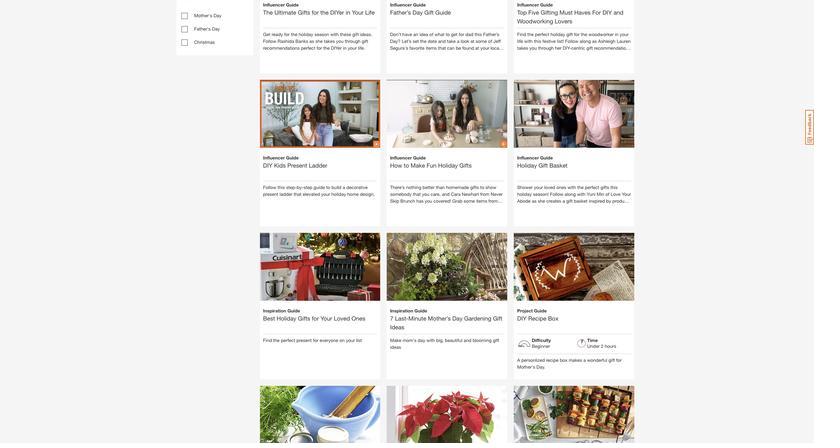Task type: vqa. For each thing, say whether or not it's contained in the screenshot.


Task type: locate. For each thing, give the bounding box(es) containing it.
keep
[[459, 205, 469, 211]]

guide for how to make fun holiday gifts
[[413, 155, 426, 161]]

1 horizontal spatial mother's
[[518, 364, 536, 370]]

the
[[263, 9, 273, 16], [536, 205, 543, 211]]

2 vertical spatial at
[[531, 205, 534, 211]]

somebody
[[390, 191, 412, 197]]

for
[[593, 9, 601, 16]]

that down nothing
[[413, 191, 421, 197]]

and inside don't have an idea of what to get for dad this father's day?  let's set the date and take a look at some of jeff segura's favorite items that can be found at your local home depot!
[[438, 38, 446, 44]]

influencer up shower
[[518, 155, 539, 161]]

guide inside influencer guide how to make fun holiday gifts
[[413, 155, 426, 161]]

2 horizontal spatial some
[[476, 38, 487, 44]]

2 horizontal spatial diy
[[603, 9, 612, 16]]

0 horizontal spatial items
[[426, 45, 437, 51]]

items
[[426, 45, 437, 51], [477, 198, 488, 204]]

influencer for diy
[[263, 155, 285, 161]]

influencer
[[263, 2, 285, 7], [390, 2, 412, 7], [518, 2, 539, 7], [263, 155, 285, 161], [390, 155, 412, 161], [518, 155, 539, 161]]

love
[[611, 191, 621, 197]]

that
[[438, 45, 446, 51], [294, 191, 302, 197], [413, 191, 421, 197]]

0 horizontal spatial your
[[321, 315, 332, 322]]

she inside shower your loved ones with the perfect gifts this holiday season! follow along with yuni min of love your abode as she creates a gift basket inspired by products found at the home depot.
[[538, 198, 545, 204]]

influencer inside influencer guide top five gifting must haves for diy and woodworking lovers
[[518, 2, 539, 7]]

inspiration.
[[403, 212, 425, 217]]

you inside get ready for the holiday season with these gift ideas. follow rashida banks as she takes you through gift recommendations perfect for the diyer in your life.
[[336, 38, 344, 44]]

1 horizontal spatial find
[[518, 31, 526, 37]]

gift up idea
[[425, 9, 434, 16]]

1 gifts from the left
[[471, 185, 479, 190]]

ultimate
[[275, 9, 296, 16]]

she
[[316, 38, 323, 44], [538, 198, 545, 204]]

holiday inside get ready for the holiday season with these gift ideas. follow rashida banks as she takes you through gift recommendations perfect for the diyer in your life.
[[299, 31, 313, 37]]

1 vertical spatial local
[[401, 205, 410, 211]]

0 horizontal spatial find
[[263, 338, 272, 343]]

perfect
[[535, 31, 550, 37], [301, 45, 316, 51], [585, 185, 600, 190], [281, 338, 295, 343]]

0 vertical spatial find
[[518, 31, 526, 37]]

you down better
[[422, 191, 430, 197]]

in
[[346, 9, 351, 16], [615, 31, 619, 37], [343, 45, 347, 51]]

1 vertical spatial find
[[263, 338, 272, 343]]

of
[[430, 31, 434, 37], [488, 38, 492, 44], [606, 191, 610, 197]]

as
[[310, 38, 314, 44], [593, 38, 597, 44], [532, 198, 537, 204]]

of up date
[[430, 31, 434, 37]]

home inside the there's nothing better than homemade gifts to show somebody that you care, and cara newhart from never skip brunch has you covered! grab some items from your local home depot store and keep reading for some inspiration.
[[411, 205, 424, 211]]

2 gifts from the left
[[601, 185, 610, 190]]

day
[[413, 9, 423, 16], [214, 13, 222, 18], [212, 26, 220, 32], [453, 315, 463, 322]]

jeff
[[494, 38, 501, 44]]

home
[[347, 191, 359, 197]]

2
[[601, 344, 604, 349]]

your inside inspiration guide best holiday gifts for your loved ones
[[321, 315, 332, 322]]

make mom's day with big, beautiful and blooming gift ideas
[[390, 338, 500, 350]]

and down the what
[[438, 38, 446, 44]]

through down the these
[[345, 38, 361, 44]]

0 horizontal spatial father's
[[390, 9, 411, 16]]

you inside the "find the perfect holiday gift for the woodworker in your life with this festive list! follow along as ashleigh lauren takes you through her diy-centric gift recommendations for the season!"
[[530, 45, 537, 51]]

to left build
[[326, 185, 330, 190]]

1 horizontal spatial your
[[352, 9, 364, 16]]

follow up "diy-"
[[566, 38, 579, 44]]

diyer
[[330, 9, 344, 16], [331, 45, 342, 51]]

gift up "diy-"
[[567, 31, 573, 37]]

along down ones
[[565, 191, 576, 197]]

your up lauren
[[620, 31, 629, 37]]

make up ideas
[[390, 338, 402, 343]]

that inside don't have an idea of what to get for dad this father's day?  let's set the date and take a look at some of jeff segura's favorite items that can be found at your local home depot!
[[438, 45, 446, 51]]

your up 'products'
[[622, 191, 631, 197]]

influencer for father's
[[390, 2, 412, 7]]

at
[[471, 38, 475, 44], [476, 45, 479, 51], [531, 205, 534, 211]]

this inside follow this step-by-step guide to build a decorative present ladder that elevated your holiday home design.
[[278, 185, 285, 190]]

your left "loved"
[[534, 185, 543, 190]]

gifts inside inspiration guide best holiday gifts for your loved ones
[[298, 315, 310, 322]]

centric
[[572, 45, 586, 51]]

gift down the hours
[[609, 358, 615, 363]]

influencer up five
[[518, 2, 539, 7]]

better
[[423, 185, 435, 190]]

your
[[352, 9, 364, 16], [622, 191, 631, 197], [321, 315, 332, 322]]

takes inside the "find the perfect holiday gift for the woodworker in your life with this festive list! follow along as ashleigh lauren takes you through her diy-centric gift recommendations for the season!"
[[518, 45, 529, 51]]

0 vertical spatial through
[[345, 38, 361, 44]]

your inside influencer guide the ultimate gifts for the diyer in your life
[[352, 9, 364, 16]]

1 horizontal spatial recommendations
[[595, 45, 631, 51]]

influencer inside influencer guide holiday gift basket
[[518, 155, 539, 161]]

1 vertical spatial the
[[536, 205, 543, 211]]

1 vertical spatial of
[[488, 38, 492, 44]]

influencer up don't
[[390, 2, 412, 7]]

how to make fun holiday gifts image
[[387, 69, 508, 159]]

diy for present
[[263, 162, 273, 169]]

1 horizontal spatial the
[[536, 205, 543, 211]]

perfect inside shower your loved ones with the perfect gifts this holiday season! follow along with yuni min of love your abode as she creates a gift basket inspired by products found at the home depot.
[[585, 185, 600, 190]]

1 horizontal spatial local
[[491, 45, 500, 51]]

diy kids present ladder image
[[260, 69, 381, 159]]

diy inside influencer guide diy kids present ladder
[[263, 162, 273, 169]]

1 vertical spatial found
[[518, 205, 529, 211]]

holiday inside inspiration guide best holiday gifts for your loved ones
[[277, 315, 297, 322]]

1 recommendations from the left
[[263, 45, 300, 51]]

the left ultimate in the top left of the page
[[263, 9, 273, 16]]

feedback link image
[[806, 110, 815, 145]]

along
[[580, 38, 591, 44], [565, 191, 576, 197]]

0 vertical spatial items
[[426, 45, 437, 51]]

day right father's
[[212, 26, 220, 32]]

diy down project on the right bottom
[[518, 315, 527, 322]]

1 vertical spatial gift
[[539, 162, 548, 169]]

some down skip
[[390, 212, 402, 217]]

min
[[597, 191, 605, 197]]

life.
[[358, 45, 365, 51]]

this right dad
[[475, 31, 482, 37]]

to inside don't have an idea of what to get for dad this father's day?  let's set the date and take a look at some of jeff segura's favorite items that can be found at your local home depot!
[[446, 31, 450, 37]]

find for top five gifting must haves for diy and woodworking lovers
[[518, 31, 526, 37]]

your down skip
[[390, 205, 399, 211]]

0 vertical spatial along
[[580, 38, 591, 44]]

to for how to make fun holiday gifts
[[480, 185, 485, 190]]

day inside "inspiration guide 7 last-minute mother's day gardening gift ideas"
[[453, 315, 463, 322]]

takes down season
[[324, 38, 335, 44]]

diy recipe box image
[[514, 222, 635, 343]]

1 horizontal spatial home
[[411, 205, 424, 211]]

gift
[[353, 31, 359, 37], [567, 31, 573, 37], [362, 38, 368, 44], [587, 45, 593, 51], [567, 198, 573, 204], [493, 338, 500, 343], [609, 358, 615, 363]]

1 horizontal spatial holiday
[[438, 162, 458, 169]]

a inside follow this step-by-step guide to build a decorative present ladder that elevated your holiday home design.
[[343, 185, 345, 190]]

inspiration for holiday
[[263, 308, 286, 314]]

five
[[529, 9, 539, 16]]

takes inside get ready for the holiday season with these gift ideas. follow rashida banks as she takes you through gift recommendations perfect for the diyer in your life.
[[324, 38, 335, 44]]

0 horizontal spatial at
[[471, 38, 475, 44]]

2 vertical spatial of
[[606, 191, 610, 197]]

day up father's day
[[214, 13, 222, 18]]

inspiration up best
[[263, 308, 286, 314]]

through
[[345, 38, 361, 44], [538, 45, 554, 51]]

day right 'mother's'
[[453, 315, 463, 322]]

gifts up find the perfect present for everyone on your list
[[298, 315, 310, 322]]

0 horizontal spatial that
[[294, 191, 302, 197]]

the left depot.
[[536, 205, 543, 211]]

influencer for the
[[263, 2, 285, 7]]

to for diy kids present ladder
[[326, 185, 330, 190]]

2 vertical spatial your
[[321, 315, 332, 322]]

1 horizontal spatial takes
[[518, 45, 529, 51]]

influencer guide diy kids present ladder
[[263, 155, 328, 169]]

0 vertical spatial mother's
[[194, 13, 212, 18]]

home down creates
[[545, 205, 557, 211]]

inspiration inside "inspiration guide 7 last-minute mother's day gardening gift ideas"
[[390, 308, 413, 314]]

0 vertical spatial found
[[463, 45, 474, 51]]

2 vertical spatial gifts
[[298, 315, 310, 322]]

guide for 7 last-minute mother's day gardening gift ideas
[[415, 308, 427, 314]]

homemade
[[446, 185, 469, 190]]

diyer down the these
[[331, 45, 342, 51]]

2 horizontal spatial at
[[531, 205, 534, 211]]

0 vertical spatial the
[[263, 9, 273, 16]]

how
[[390, 162, 402, 169]]

holiday up shower
[[518, 162, 537, 169]]

ideas
[[390, 345, 401, 350]]

in inside the "find the perfect holiday gift for the woodworker in your life with this festive list! follow along as ashleigh lauren takes you through her diy-centric gift recommendations for the season!"
[[615, 31, 619, 37]]

0 horizontal spatial make
[[390, 338, 402, 343]]

this up ladder
[[278, 185, 285, 190]]

make inside influencer guide how to make fun holiday gifts
[[411, 162, 425, 169]]

2 horizontal spatial of
[[606, 191, 610, 197]]

find for best holiday gifts for your loved ones
[[263, 338, 272, 343]]

1 vertical spatial through
[[538, 45, 554, 51]]

father's up don't
[[390, 9, 411, 16]]

diyer inside get ready for the holiday season with these gift ideas. follow rashida banks as she takes you through gift recommendations perfect for the diyer in your life.
[[331, 45, 342, 51]]

0 horizontal spatial along
[[565, 191, 576, 197]]

1 vertical spatial from
[[489, 198, 498, 204]]

0 vertical spatial father's
[[390, 9, 411, 16]]

and
[[614, 9, 624, 16], [438, 38, 446, 44], [442, 191, 450, 197], [450, 205, 458, 211], [464, 338, 472, 343]]

guide for holiday gift basket
[[541, 155, 553, 161]]

1 horizontal spatial gift
[[493, 315, 503, 322]]

as right the banks
[[310, 38, 314, 44]]

basket
[[574, 198, 588, 204]]

gift left basket
[[539, 162, 548, 169]]

recipe
[[546, 358, 559, 363]]

0 vertical spatial takes
[[324, 38, 335, 44]]

holiday gift basket image
[[514, 69, 635, 189]]

1 vertical spatial some
[[464, 198, 475, 204]]

follow
[[263, 38, 277, 44], [566, 38, 579, 44], [263, 185, 277, 190], [550, 191, 564, 197]]

1 vertical spatial in
[[615, 31, 619, 37]]

influencer inside influencer guide how to make fun holiday gifts
[[390, 155, 412, 161]]

diyer up the these
[[330, 9, 344, 16]]

to left get
[[446, 31, 450, 37]]

there's
[[390, 185, 405, 190]]

0 vertical spatial make
[[411, 162, 425, 169]]

a
[[457, 38, 460, 44], [343, 185, 345, 190], [563, 198, 565, 204], [584, 358, 586, 363]]

holiday up the list!
[[551, 31, 566, 37]]

influencer up ultimate in the top left of the page
[[263, 2, 285, 7]]

1 vertical spatial gifts
[[460, 162, 472, 169]]

1 horizontal spatial inspiration
[[390, 308, 413, 314]]

time
[[588, 338, 598, 343]]

your inside get ready for the holiday season with these gift ideas. follow rashida banks as she takes you through gift recommendations perfect for the diyer in your life.
[[348, 45, 357, 51]]

your inside the "find the perfect holiday gift for the woodworker in your life with this festive list! follow along as ashleigh lauren takes you through her diy-centric gift recommendations for the season!"
[[620, 31, 629, 37]]

gifts inside influencer guide the ultimate gifts for the diyer in your life
[[298, 9, 310, 16]]

with inside get ready for the holiday season with these gift ideas. follow rashida banks as she takes you through gift recommendations perfect for the diyer in your life.
[[331, 31, 339, 37]]

0 horizontal spatial mother's
[[194, 13, 212, 18]]

2 vertical spatial in
[[343, 45, 347, 51]]

this left the festive
[[534, 38, 542, 44]]

2 horizontal spatial home
[[545, 205, 557, 211]]

0 vertical spatial in
[[346, 9, 351, 16]]

she down season
[[316, 38, 323, 44]]

your down guide
[[321, 191, 330, 197]]

that left "can"
[[438, 45, 446, 51]]

inspiration for last-
[[390, 308, 413, 314]]

0 horizontal spatial gift
[[425, 9, 434, 16]]

mother's down the 'personlized'
[[518, 364, 536, 370]]

0 horizontal spatial local
[[401, 205, 410, 211]]

1 horizontal spatial that
[[413, 191, 421, 197]]

your inside shower your loved ones with the perfect gifts this holiday season! follow along with yuni min of love your abode as she creates a gift basket inspired by products found at the home depot.
[[534, 185, 543, 190]]

she left creates
[[538, 198, 545, 204]]

from down never
[[489, 198, 498, 204]]

get
[[451, 31, 458, 37]]

present left ladder
[[263, 191, 279, 197]]

0 vertical spatial diyer
[[330, 9, 344, 16]]

beautiful
[[445, 338, 463, 343]]

1 horizontal spatial through
[[538, 45, 554, 51]]

season! down "loved"
[[533, 191, 549, 197]]

ideas.
[[360, 31, 372, 37]]

find
[[518, 31, 526, 37], [263, 338, 272, 343]]

0 horizontal spatial diy
[[263, 162, 273, 169]]

gift inside "inspiration guide 7 last-minute mother's day gardening gift ideas"
[[493, 315, 503, 322]]

make left fun
[[411, 162, 425, 169]]

make inside make mom's day with big, beautiful and blooming gift ideas
[[390, 338, 402, 343]]

in for diyer
[[346, 9, 351, 16]]

0 vertical spatial gift
[[425, 9, 434, 16]]

mother's up father's
[[194, 13, 212, 18]]

1 horizontal spatial make
[[411, 162, 425, 169]]

this inside shower your loved ones with the perfect gifts this holiday season! follow along with yuni min of love your abode as she creates a gift basket inspired by products found at the home depot.
[[611, 185, 618, 190]]

home down segura's
[[390, 52, 403, 57]]

1 vertical spatial your
[[622, 191, 631, 197]]

a right build
[[343, 185, 345, 190]]

for inside inspiration guide best holiday gifts for your loved ones
[[312, 315, 319, 322]]

0 horizontal spatial present
[[263, 191, 279, 197]]

0 horizontal spatial recommendations
[[263, 45, 300, 51]]

1 horizontal spatial father's
[[483, 31, 500, 37]]

local
[[491, 45, 500, 51], [401, 205, 410, 211]]

for down the hours
[[617, 358, 622, 363]]

0 horizontal spatial she
[[316, 38, 323, 44]]

life
[[365, 9, 375, 16]]

that down by-
[[294, 191, 302, 197]]

0 horizontal spatial inspiration
[[263, 308, 286, 314]]

items up "reading"
[[477, 198, 488, 204]]

to inside influencer guide how to make fun holiday gifts
[[404, 162, 409, 169]]

day inside influencer guide father's day gift guide
[[413, 9, 423, 16]]

holiday inside follow this step-by-step guide to build a decorative present ladder that elevated your holiday home design.
[[332, 191, 346, 197]]

some
[[476, 38, 487, 44], [464, 198, 475, 204], [390, 212, 402, 217]]

0 horizontal spatial the
[[263, 9, 273, 16]]

of left jeff
[[488, 38, 492, 44]]

lauren
[[617, 38, 631, 44]]

1 vertical spatial present
[[297, 338, 312, 343]]

and right beautiful
[[464, 338, 472, 343]]

the inside shower your loved ones with the perfect gifts this holiday season! follow along with yuni min of love your abode as she creates a gift basket inspired by products found at the home depot.
[[578, 185, 584, 190]]

as down woodworker
[[593, 38, 597, 44]]

for up rashida
[[284, 31, 290, 37]]

and up "covered!"
[[442, 191, 450, 197]]

father's up jeff
[[483, 31, 500, 37]]

0 horizontal spatial as
[[310, 38, 314, 44]]

1 inspiration from the left
[[263, 308, 286, 314]]

gifts
[[471, 185, 479, 190], [601, 185, 610, 190]]

she inside get ready for the holiday season with these gift ideas. follow rashida banks as she takes you through gift recommendations perfect for the diyer in your life.
[[316, 38, 323, 44]]

guide inside influencer guide top five gifting must haves for diy and woodworking lovers
[[541, 2, 553, 7]]

gifts up homemade
[[460, 162, 472, 169]]

guide inside influencer guide holiday gift basket
[[541, 155, 553, 161]]

1 horizontal spatial at
[[476, 45, 479, 51]]

2 vertical spatial diy
[[518, 315, 527, 322]]

1 horizontal spatial of
[[488, 38, 492, 44]]

gift right blooming
[[493, 338, 500, 343]]

found down look
[[463, 45, 474, 51]]

2 recommendations from the left
[[595, 45, 631, 51]]

diy inside project guide diy recipe box
[[518, 315, 527, 322]]

these
[[340, 31, 351, 37]]

at right the be
[[476, 45, 479, 51]]

find inside the "find the perfect holiday gift for the woodworker in your life with this festive list! follow along as ashleigh lauren takes you through her diy-centric gift recommendations for the season!"
[[518, 31, 526, 37]]

guide inside influencer guide the ultimate gifts for the diyer in your life
[[286, 2, 299, 7]]

gifts up newhart
[[471, 185, 479, 190]]

rashida
[[278, 38, 294, 44]]

your right the be
[[481, 45, 490, 51]]

that inside the there's nothing better than homemade gifts to show somebody that you care, and cara newhart from never skip brunch has you covered! grab some items from your local home depot store and keep reading for some inspiration.
[[413, 191, 421, 197]]

2 horizontal spatial your
[[622, 191, 631, 197]]

the inside influencer guide the ultimate gifts for the diyer in your life
[[263, 9, 273, 16]]

in for woodworker
[[615, 31, 619, 37]]

holiday inside shower your loved ones with the perfect gifts this holiday season! follow along with yuni min of love your abode as she creates a gift basket inspired by products found at the home depot.
[[518, 191, 532, 197]]

inspiration up last-
[[390, 308, 413, 314]]

find down best
[[263, 338, 272, 343]]

1 horizontal spatial along
[[580, 38, 591, 44]]

0 vertical spatial present
[[263, 191, 279, 197]]

your left life.
[[348, 45, 357, 51]]

inspiration inside inspiration guide best holiday gifts for your loved ones
[[263, 308, 286, 314]]

mother's inside a personlized recipe box makes a wonderful gift for mother's day.
[[518, 364, 536, 370]]

influencer for how
[[390, 155, 412, 161]]

mom's
[[403, 338, 417, 343]]

0 vertical spatial of
[[430, 31, 434, 37]]

takes
[[324, 38, 335, 44], [518, 45, 529, 51]]

0 horizontal spatial home
[[390, 52, 403, 57]]

find the perfect holiday gift for the woodworker in your life with this festive list! follow along as ashleigh lauren takes you through her diy-centric gift recommendations for the season!
[[518, 31, 631, 57]]

follow down get on the left top
[[263, 38, 277, 44]]

some down newhart
[[464, 198, 475, 204]]

have
[[403, 31, 412, 37]]

0 vertical spatial season!
[[532, 52, 548, 57]]

with right day
[[427, 338, 435, 343]]

be
[[456, 45, 461, 51]]

1 horizontal spatial found
[[518, 205, 529, 211]]

along inside the "find the perfect holiday gift for the woodworker in your life with this festive list! follow along as ashleigh lauren takes you through her diy-centric gift recommendations for the season!"
[[580, 38, 591, 44]]

diyer inside influencer guide the ultimate gifts for the diyer in your life
[[330, 9, 344, 16]]

lovers
[[555, 17, 573, 25]]

grab
[[453, 198, 463, 204]]

your inside follow this step-by-step guide to build a decorative present ladder that elevated your holiday home design.
[[321, 191, 330, 197]]

2 inspiration from the left
[[390, 308, 413, 314]]

2 horizontal spatial as
[[593, 38, 597, 44]]

gifts inside influencer guide how to make fun holiday gifts
[[460, 162, 472, 169]]

found inside don't have an idea of what to get for dad this father's day?  let's set the date and take a look at some of jeff segura's favorite items that can be found at your local home depot!
[[463, 45, 474, 51]]

0 vertical spatial gifts
[[298, 9, 310, 16]]

holiday inside the "find the perfect holiday gift for the woodworker in your life with this festive list! follow along as ashleigh lauren takes you through her diy-centric gift recommendations for the season!"
[[551, 31, 566, 37]]

recommendations inside get ready for the holiday season with these gift ideas. follow rashida banks as she takes you through gift recommendations perfect for the diyer in your life.
[[263, 45, 300, 51]]

find up life
[[518, 31, 526, 37]]

in left life at the top left
[[346, 9, 351, 16]]

a up depot.
[[563, 198, 565, 204]]

1 vertical spatial along
[[565, 191, 576, 197]]

home down 'has' in the top of the page
[[411, 205, 424, 211]]

0 horizontal spatial of
[[430, 31, 434, 37]]

set
[[413, 38, 419, 44]]

your inside shower your loved ones with the perfect gifts this holiday season! follow along with yuni min of love your abode as she creates a gift basket inspired by products found at the home depot.
[[622, 191, 631, 197]]

to for father's day gift guide
[[446, 31, 450, 37]]

follow up creates
[[550, 191, 564, 197]]

influencer guide the ultimate gifts for the diyer in your life
[[263, 2, 375, 16]]

1 horizontal spatial as
[[532, 198, 537, 204]]

1 vertical spatial father's
[[483, 31, 500, 37]]

gift inside shower your loved ones with the perfect gifts this holiday season! follow along with yuni min of love your abode as she creates a gift basket inspired by products found at the home depot.
[[567, 198, 573, 204]]

1 vertical spatial diyer
[[331, 45, 342, 51]]

than
[[436, 185, 445, 190]]

for up season
[[312, 9, 319, 16]]

season! down the festive
[[532, 52, 548, 57]]

1 horizontal spatial items
[[477, 198, 488, 204]]

at down abode
[[531, 205, 534, 211]]

follow left the step-
[[263, 185, 277, 190]]

1 horizontal spatial gifts
[[601, 185, 610, 190]]

local inside the there's nothing better than homemade gifts to show somebody that you care, and cara newhart from never skip brunch has you covered! grab some items from your local home depot store and keep reading for some inspiration.
[[401, 205, 410, 211]]

season! inside shower your loved ones with the perfect gifts this holiday season! follow along with yuni min of love your abode as she creates a gift basket inspired by products found at the home depot.
[[533, 191, 549, 197]]

season
[[315, 31, 329, 37]]

home
[[390, 52, 403, 57], [411, 205, 424, 211], [545, 205, 557, 211]]

and inside make mom's day with big, beautiful and blooming gift ideas
[[464, 338, 472, 343]]

1 vertical spatial she
[[538, 198, 545, 204]]

present inside follow this step-by-step guide to build a decorative present ladder that elevated your holiday home design.
[[263, 191, 279, 197]]

holiday down shower
[[518, 191, 532, 197]]

in up lauren
[[615, 31, 619, 37]]

gifts up min at the top of page
[[601, 185, 610, 190]]

make
[[411, 162, 425, 169], [390, 338, 402, 343]]

1 vertical spatial takes
[[518, 45, 529, 51]]

for right get
[[459, 31, 465, 37]]

2 horizontal spatial that
[[438, 45, 446, 51]]

and inside influencer guide top five gifting must haves for diy and woodworking lovers
[[614, 9, 624, 16]]

diy right for
[[603, 9, 612, 16]]

diy left kids
[[263, 162, 273, 169]]

holiday up the banks
[[299, 31, 313, 37]]

2 vertical spatial gift
[[493, 315, 503, 322]]

2 horizontal spatial holiday
[[518, 162, 537, 169]]

found inside shower your loved ones with the perfect gifts this holiday season! follow along with yuni min of love your abode as she creates a gift basket inspired by products found at the home depot.
[[518, 205, 529, 211]]

yuni
[[587, 191, 596, 197]]

day.
[[537, 364, 546, 370]]

2 horizontal spatial gift
[[539, 162, 548, 169]]

influencer inside influencer guide father's day gift guide
[[390, 2, 412, 7]]

0 vertical spatial she
[[316, 38, 323, 44]]

ones
[[352, 315, 366, 322]]

influencer inside influencer guide diy kids present ladder
[[263, 155, 285, 161]]



Task type: describe. For each thing, give the bounding box(es) containing it.
for inside a personlized recipe box makes a wonderful gift for mother's day.
[[617, 358, 622, 363]]

day
[[418, 338, 425, 343]]

father's day
[[194, 26, 220, 32]]

your right on
[[346, 338, 355, 343]]

0 vertical spatial from
[[481, 191, 490, 197]]

for down season
[[317, 45, 322, 51]]

day?
[[390, 38, 401, 44]]

brunch
[[401, 198, 415, 204]]

on
[[340, 338, 345, 343]]

personlized
[[522, 358, 545, 363]]

follow this step-by-step guide to build a decorative present ladder that elevated your holiday home design.
[[263, 185, 375, 197]]

must
[[560, 9, 573, 16]]

skip
[[390, 198, 399, 204]]

her
[[555, 45, 562, 51]]

in inside get ready for the holiday season with these gift ideas. follow rashida banks as she takes you through gift recommendations perfect for the diyer in your life.
[[343, 45, 347, 51]]

gift inside influencer guide father's day gift guide
[[425, 9, 434, 16]]

ashleigh
[[599, 38, 616, 44]]

influencer guide top five gifting must haves for diy and woodworking lovers
[[518, 2, 624, 25]]

items inside the there's nothing better than homemade gifts to show somebody that you care, and cara newhart from never skip brunch has you covered! grab some items from your local home depot store and keep reading for some inspiration.
[[477, 198, 488, 204]]

segura's
[[390, 45, 408, 51]]

guide
[[314, 185, 325, 190]]

gift right the these
[[353, 31, 359, 37]]

follow inside follow this step-by-step guide to build a decorative present ladder that elevated your holiday home design.
[[263, 185, 277, 190]]

minute
[[409, 315, 427, 322]]

gift inside influencer guide holiday gift basket
[[539, 162, 548, 169]]

follow inside the "find the perfect holiday gift for the woodworker in your life with this festive list! follow along as ashleigh lauren takes you through her diy-centric gift recommendations for the season!"
[[566, 38, 579, 44]]

some inside don't have an idea of what to get for dad this father's day?  let's set the date and take a look at some of jeff segura's favorite items that can be found at your local home depot!
[[476, 38, 487, 44]]

guide for top five gifting must haves for diy and woodworking lovers
[[541, 2, 553, 7]]

reading
[[470, 205, 485, 211]]

with up the basket
[[577, 191, 586, 197]]

of inside shower your loved ones with the perfect gifts this holiday season! follow along with yuni min of love your abode as she creates a gift basket inspired by products found at the home depot.
[[606, 191, 610, 197]]

loved
[[545, 185, 556, 190]]

for down life
[[518, 52, 523, 57]]

influencer guide how to make fun holiday gifts
[[390, 155, 472, 169]]

never
[[491, 191, 503, 197]]

what
[[435, 31, 445, 37]]

you up depot
[[425, 198, 433, 204]]

hours
[[605, 344, 617, 349]]

your inside the there's nothing better than homemade gifts to show somebody that you care, and cara newhart from never skip brunch has you covered! grab some items from your local home depot store and keep reading for some inspiration.
[[390, 205, 399, 211]]

ones
[[557, 185, 567, 190]]

guide for father's day gift guide
[[413, 2, 426, 7]]

step-
[[286, 185, 297, 190]]

recommendations inside the "find the perfect holiday gift for the woodworker in your life with this festive list! follow along as ashleigh lauren takes you through her diy-centric gift recommendations for the season!"
[[595, 45, 631, 51]]

for inside influencer guide the ultimate gifts for the diyer in your life
[[312, 9, 319, 16]]

box
[[560, 358, 568, 363]]

products
[[613, 198, 631, 204]]

a
[[518, 358, 521, 363]]

gifting
[[541, 9, 558, 16]]

inspiration guide 7 last-minute mother's day gardening gift ideas
[[390, 308, 503, 331]]

0 vertical spatial at
[[471, 38, 475, 44]]

let's
[[402, 38, 412, 44]]

difficulty
[[532, 338, 551, 343]]

project guide diy recipe box
[[518, 308, 559, 322]]

covered!
[[434, 198, 451, 204]]

and down grab
[[450, 205, 458, 211]]

holiday inside influencer guide how to make fun holiday gifts
[[438, 162, 458, 169]]

guide inside project guide diy recipe box
[[534, 308, 547, 314]]

get
[[263, 31, 271, 37]]

at inside shower your loved ones with the perfect gifts this holiday season! follow along with yuni min of love your abode as she creates a gift basket inspired by products found at the home depot.
[[531, 205, 534, 211]]

as inside shower your loved ones with the perfect gifts this holiday season! follow along with yuni min of love your abode as she creates a gift basket inspired by products found at the home depot.
[[532, 198, 537, 204]]

as inside get ready for the holiday season with these gift ideas. follow rashida banks as she takes you through gift recommendations perfect for the diyer in your life.
[[310, 38, 314, 44]]

5 holiday gift ideas for a savvy griller image
[[514, 375, 635, 444]]

gift down ideas.
[[362, 38, 368, 44]]

through inside the "find the perfect holiday gift for the woodworker in your life with this festive list! follow along as ashleigh lauren takes you through her diy-centric gift recommendations for the season!"
[[538, 45, 554, 51]]

blooming
[[473, 338, 492, 343]]

abode
[[518, 198, 531, 204]]

for inside don't have an idea of what to get for dad this father's day?  let's set the date and take a look at some of jeff segura's favorite items that can be found at your local home depot!
[[459, 31, 465, 37]]

7 last-minute mother's day gardening gift ideas image
[[387, 222, 508, 343]]

last-
[[395, 315, 409, 322]]

depot!
[[404, 52, 417, 57]]

7
[[390, 315, 394, 322]]

a personlized recipe box makes a wonderful gift for mother's day.
[[518, 358, 622, 370]]

care,
[[431, 191, 441, 197]]

guide for diy kids present ladder
[[286, 155, 299, 161]]

diy lavender sugar scrub image
[[260, 375, 381, 444]]

newhart
[[462, 191, 479, 197]]

gifts inside the there's nothing better than homemade gifts to show somebody that you care, and cara newhart from never skip brunch has you covered! grab some items from your local home depot store and keep reading for some inspiration.
[[471, 185, 479, 190]]

1 vertical spatial at
[[476, 45, 479, 51]]

design.
[[360, 191, 375, 197]]

home inside shower your loved ones with the perfect gifts this holiday season! follow along with yuni min of love your abode as she creates a gift basket inspired by products found at the home depot.
[[545, 205, 557, 211]]

show
[[486, 185, 497, 190]]

along inside shower your loved ones with the perfect gifts this holiday season! follow along with yuni min of love your abode as she creates a gift basket inspired by products found at the home depot.
[[565, 191, 576, 197]]

life
[[518, 38, 523, 44]]

a inside shower your loved ones with the perfect gifts this holiday season! follow along with yuni min of love your abode as she creates a gift basket inspired by products found at the home depot.
[[563, 198, 565, 204]]

father's
[[194, 26, 211, 32]]

gift inside a personlized recipe box makes a wonderful gift for mother's day.
[[609, 358, 615, 363]]

best holiday gifts for your loved ones image
[[260, 222, 381, 343]]

depot
[[425, 205, 437, 211]]

follow inside get ready for the holiday season with these gift ideas. follow rashida banks as she takes you through gift recommendations perfect for the diyer in your life.
[[263, 38, 277, 44]]

step
[[304, 185, 313, 190]]

has
[[417, 198, 424, 204]]

this inside don't have an idea of what to get for dad this father's day?  let's set the date and take a look at some of jeff segura's favorite items that can be found at your local home depot!
[[475, 31, 482, 37]]

can
[[447, 45, 455, 51]]

gifts inside shower your loved ones with the perfect gifts this holiday season! follow along with yuni min of love your abode as she creates a gift basket inspired by products found at the home depot.
[[601, 185, 610, 190]]

a inside don't have an idea of what to get for dad this father's day?  let's set the date and take a look at some of jeff segura's favorite items that can be found at your local home depot!
[[457, 38, 460, 44]]

don't
[[390, 31, 401, 37]]

influencer for top
[[518, 2, 539, 7]]

for inside the there's nothing better than homemade gifts to show somebody that you care, and cara newhart from never skip brunch has you covered! grab some items from your local home depot store and keep reading for some inspiration.
[[487, 205, 492, 211]]

as inside the "find the perfect holiday gift for the woodworker in your life with this festive list! follow along as ashleigh lauren takes you through her diy-centric gift recommendations for the season!"
[[593, 38, 597, 44]]

shower
[[518, 185, 533, 190]]

project
[[518, 308, 533, 314]]

for left everyone
[[313, 338, 319, 343]]

elevated
[[303, 191, 320, 197]]

big,
[[436, 338, 444, 343]]

the inside don't have an idea of what to get for dad this father's day?  let's set the date and take a look at some of jeff segura's favorite items that can be found at your local home depot!
[[420, 38, 427, 44]]

with right ones
[[568, 185, 576, 190]]

1 horizontal spatial present
[[297, 338, 312, 343]]

by
[[607, 198, 612, 204]]

that inside follow this step-by-step guide to build a decorative present ladder that elevated your holiday home design.
[[294, 191, 302, 197]]

kids
[[274, 162, 286, 169]]

for up centric
[[574, 31, 580, 37]]

with inside the "find the perfect holiday gift for the woodworker in your life with this festive list! follow along as ashleigh lauren takes you through her diy-centric gift recommendations for the season!"
[[525, 38, 533, 44]]

diy garden gift ideas for the holidays image
[[387, 375, 508, 444]]

a inside a personlized recipe box makes a wonderful gift for mother's day.
[[584, 358, 586, 363]]

inspired
[[589, 198, 605, 204]]

nothing
[[406, 185, 422, 190]]

there's nothing better than homemade gifts to show somebody that you care, and cara newhart from never skip brunch has you covered! grab some items from your local home depot store and keep reading for some inspiration.
[[390, 185, 503, 217]]

list
[[356, 338, 362, 343]]

idea
[[420, 31, 428, 37]]

through inside get ready for the holiday season with these gift ideas. follow rashida banks as she takes you through gift recommendations perfect for the diyer in your life.
[[345, 38, 361, 44]]

diy inside influencer guide top five gifting must haves for diy and woodworking lovers
[[603, 9, 612, 16]]

favorite
[[410, 45, 425, 51]]

woodworking
[[518, 17, 554, 25]]

perfect inside the "find the perfect holiday gift for the woodworker in your life with this festive list! follow along as ashleigh lauren takes you through her diy-centric gift recommendations for the season!"
[[535, 31, 550, 37]]

2 vertical spatial some
[[390, 212, 402, 217]]

an
[[414, 31, 419, 37]]

this inside the "find the perfect holiday gift for the woodworker in your life with this festive list! follow along as ashleigh lauren takes you through her diy-centric gift recommendations for the season!"
[[534, 38, 542, 44]]

the inside influencer guide the ultimate gifts for the diyer in your life
[[321, 9, 329, 16]]

decorative
[[347, 185, 368, 190]]

your inside don't have an idea of what to get for dad this father's day?  let's set the date and take a look at some of jeff segura's favorite items that can be found at your local home depot!
[[481, 45, 490, 51]]

diy for box
[[518, 315, 527, 322]]

gift right centric
[[587, 45, 593, 51]]

best
[[263, 315, 275, 322]]

loved
[[334, 315, 350, 322]]

follow inside shower your loved ones with the perfect gifts this holiday season! follow along with yuni min of love your abode as she creates a gift basket inspired by products found at the home depot.
[[550, 191, 564, 197]]

dad
[[466, 31, 474, 37]]

gifts for the ultimate gifts for the diyer in your life
[[298, 9, 310, 16]]

mother's
[[428, 315, 451, 322]]

guide for best holiday gifts for your loved ones
[[288, 308, 300, 314]]

gift inside make mom's day with big, beautiful and blooming gift ideas
[[493, 338, 500, 343]]

ready
[[272, 31, 283, 37]]

perfect inside get ready for the holiday season with these gift ideas. follow rashida banks as she takes you through gift recommendations perfect for the diyer in your life.
[[301, 45, 316, 51]]

date
[[428, 38, 437, 44]]

season! inside the "find the perfect holiday gift for the woodworker in your life with this festive list! follow along as ashleigh lauren takes you through her diy-centric gift recommendations for the season!"
[[532, 52, 548, 57]]

everyone
[[320, 338, 338, 343]]

depot.
[[558, 205, 572, 211]]

under
[[588, 344, 600, 349]]

build
[[332, 185, 342, 190]]

shower your loved ones with the perfect gifts this holiday season! follow along with yuni min of love your abode as she creates a gift basket inspired by products found at the home depot.
[[518, 185, 631, 211]]

local inside don't have an idea of what to get for dad this father's day?  let's set the date and take a look at some of jeff segura's favorite items that can be found at your local home depot!
[[491, 45, 500, 51]]

christmas
[[194, 39, 215, 45]]

store
[[439, 205, 449, 211]]

influencer for holiday
[[518, 155, 539, 161]]

guide for the ultimate gifts for the diyer in your life
[[286, 2, 299, 7]]

get ready for the holiday season with these gift ideas. follow rashida banks as she takes you through gift recommendations perfect for the diyer in your life.
[[263, 31, 372, 51]]

home inside don't have an idea of what to get for dad this father's day?  let's set the date and take a look at some of jeff segura's favorite items that can be found at your local home depot!
[[390, 52, 403, 57]]

holiday inside influencer guide holiday gift basket
[[518, 162, 537, 169]]

father's inside influencer guide father's day gift guide
[[390, 9, 411, 16]]

diy-
[[563, 45, 572, 51]]

items inside don't have an idea of what to get for dad this father's day?  let's set the date and take a look at some of jeff segura's favorite items that can be found at your local home depot!
[[426, 45, 437, 51]]

with inside make mom's day with big, beautiful and blooming gift ideas
[[427, 338, 435, 343]]

take
[[447, 38, 456, 44]]

ladder
[[309, 162, 328, 169]]

the inside shower your loved ones with the perfect gifts this holiday season! follow along with yuni min of love your abode as she creates a gift basket inspired by products found at the home depot.
[[536, 205, 543, 211]]

beginner
[[532, 344, 550, 349]]

gifts for best holiday gifts for your loved ones
[[298, 315, 310, 322]]

inspiration guide best holiday gifts for your loved ones
[[263, 308, 366, 322]]

makes
[[569, 358, 583, 363]]

father's inside don't have an idea of what to get for dad this father's day?  let's set the date and take a look at some of jeff segura's favorite items that can be found at your local home depot!
[[483, 31, 500, 37]]



